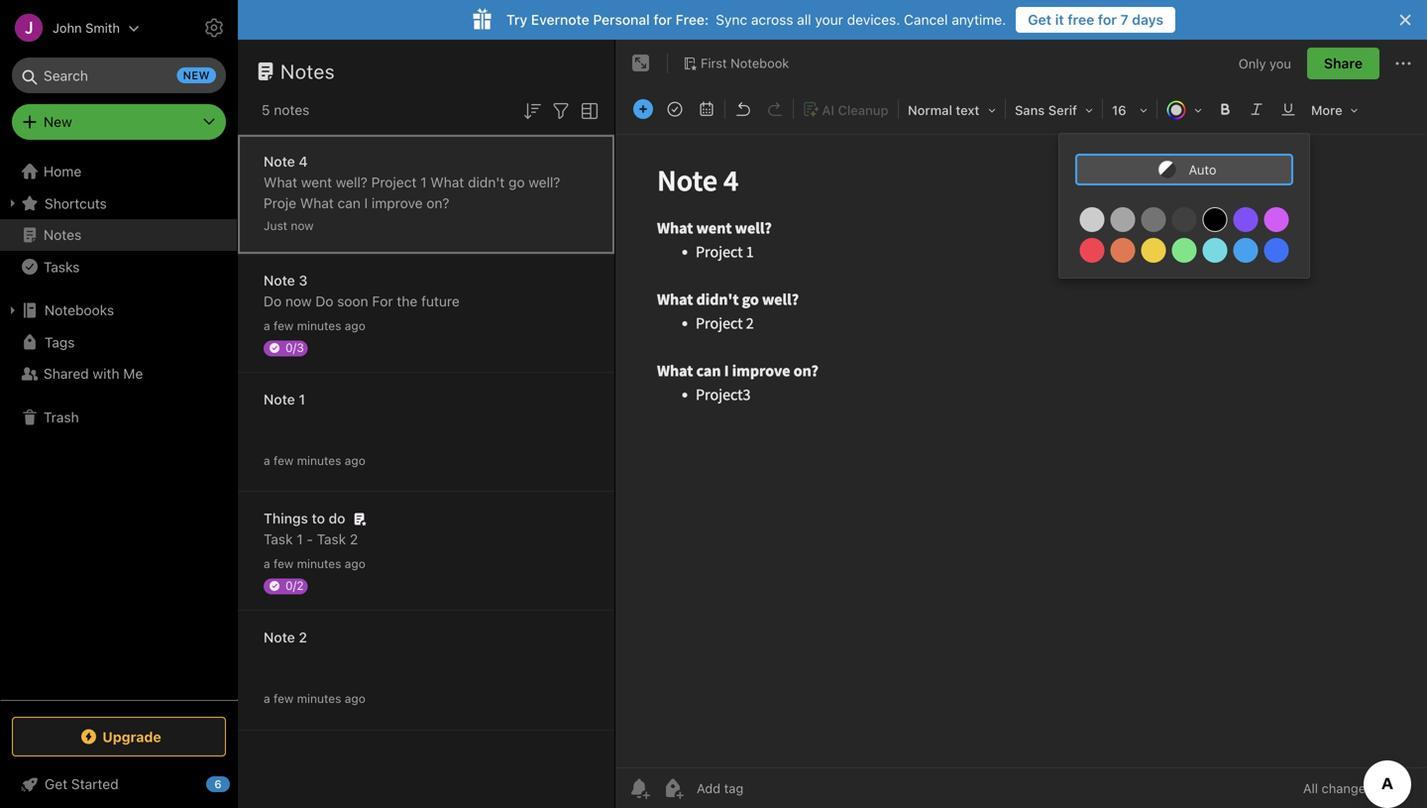 Task type: describe. For each thing, give the bounding box(es) containing it.
0 vertical spatial 2
[[350, 531, 358, 547]]

1 for task 1 - task 2
[[297, 531, 303, 547]]

3 minutes from the top
[[297, 557, 341, 571]]

0 horizontal spatial 2
[[299, 629, 307, 645]]

upgrade button
[[12, 717, 226, 756]]

trash
[[44, 409, 79, 425]]

4 ago from the top
[[345, 692, 366, 705]]

you
[[1270, 56, 1292, 71]]

for for free:
[[654, 11, 672, 28]]

notebooks link
[[0, 294, 237, 326]]

2 few from the top
[[274, 454, 294, 467]]

Sort options field
[[521, 97, 544, 123]]

5
[[262, 102, 270, 118]]

share button
[[1308, 48, 1380, 79]]

note 1
[[264, 391, 305, 407]]

improve
[[372, 195, 423, 211]]

4 a few minutes ago from the top
[[264, 692, 366, 705]]

task image
[[661, 95, 689, 123]]

italic image
[[1243, 95, 1271, 123]]

note for note 2
[[264, 629, 295, 645]]

3 few from the top
[[274, 557, 294, 571]]

new
[[44, 114, 72, 130]]

1 for note 1
[[299, 391, 305, 407]]

-
[[307, 531, 313, 547]]

note 2
[[264, 629, 307, 645]]

shared with me link
[[0, 358, 237, 390]]

share
[[1325, 55, 1363, 71]]

sans
[[1015, 103, 1045, 117]]

7
[[1121, 11, 1129, 28]]

Note Editor text field
[[616, 135, 1428, 767]]

get started
[[45, 776, 119, 792]]

evernote
[[531, 11, 590, 28]]

shared with me
[[44, 365, 143, 382]]

Account field
[[0, 8, 140, 48]]

trash link
[[0, 402, 237, 433]]

anytime.
[[952, 11, 1007, 28]]

2 minutes from the top
[[297, 454, 341, 467]]

1 horizontal spatial what
[[300, 195, 334, 211]]

home
[[44, 163, 82, 179]]

devices.
[[847, 11, 901, 28]]

notebooks
[[45, 302, 114, 318]]

serif
[[1049, 103, 1078, 117]]

all
[[797, 11, 812, 28]]

i
[[364, 195, 368, 211]]

new button
[[12, 104, 226, 140]]

upgrade
[[102, 728, 161, 745]]

Font family field
[[1008, 95, 1101, 124]]

project
[[371, 174, 417, 190]]

free
[[1068, 11, 1095, 28]]

1 task from the left
[[264, 531, 293, 547]]

note window element
[[616, 40, 1428, 808]]

1 well? from the left
[[336, 174, 368, 190]]

do
[[329, 510, 346, 526]]

tags
[[45, 334, 75, 350]]

get it free for 7 days button
[[1016, 7, 1176, 33]]

4 minutes from the top
[[297, 692, 341, 705]]

note for note 4 what went well? project 1 what didn't go well? proje what can i improve on? just now
[[264, 153, 295, 170]]

only
[[1239, 56, 1267, 71]]

Search text field
[[26, 58, 212, 93]]

2 a from the top
[[264, 454, 270, 467]]

for
[[372, 293, 393, 309]]

get for get started
[[45, 776, 68, 792]]

Insert field
[[629, 95, 658, 123]]

normal text
[[908, 103, 980, 117]]

undo image
[[730, 95, 757, 123]]

notes
[[274, 102, 310, 118]]

auto
[[1189, 162, 1217, 177]]

days
[[1133, 11, 1164, 28]]

settings image
[[202, 16, 226, 40]]

0 horizontal spatial what
[[264, 174, 297, 190]]

shortcuts button
[[0, 187, 237, 219]]

home link
[[0, 156, 238, 187]]

More field
[[1305, 95, 1366, 124]]

notes inside tree
[[44, 227, 82, 243]]

first
[[701, 56, 727, 70]]

note for note 3 do now do soon for the future
[[264, 272, 295, 289]]

soon
[[337, 293, 368, 309]]

it
[[1056, 11, 1065, 28]]

0/2
[[286, 579, 304, 592]]

4 a from the top
[[264, 692, 270, 705]]

1 few from the top
[[274, 319, 294, 333]]

notes link
[[0, 219, 237, 251]]

Add tag field
[[695, 780, 844, 797]]

3 a from the top
[[264, 557, 270, 571]]

changes
[[1322, 781, 1373, 796]]

2 ago from the top
[[345, 454, 366, 467]]

Help and Learning task checklist field
[[0, 768, 238, 800]]

expand note image
[[630, 52, 653, 75]]

5 notes
[[262, 102, 310, 118]]

4 few from the top
[[274, 692, 294, 705]]

didn't
[[468, 174, 505, 190]]

cancel
[[904, 11, 948, 28]]

expand notebooks image
[[5, 302, 21, 318]]

new
[[183, 69, 210, 82]]



Task type: locate. For each thing, give the bounding box(es) containing it.
tree containing home
[[0, 156, 238, 699]]

task down things
[[264, 531, 293, 547]]

1 for from the left
[[654, 11, 672, 28]]

tasks
[[44, 259, 80, 275]]

a up 'note 1'
[[264, 319, 270, 333]]

few up 0/3
[[274, 319, 294, 333]]

3 ago from the top
[[345, 557, 366, 571]]

0 horizontal spatial for
[[654, 11, 672, 28]]

0/3
[[286, 341, 304, 354]]

note 3 do now do soon for the future
[[264, 272, 460, 309]]

1
[[421, 174, 427, 190], [299, 391, 305, 407], [297, 531, 303, 547]]

3 a few minutes ago from the top
[[264, 557, 366, 571]]

a few minutes ago down note 2
[[264, 692, 366, 705]]

2
[[350, 531, 358, 547], [299, 629, 307, 645]]

went
[[301, 174, 332, 190]]

what up proje
[[264, 174, 297, 190]]

2 well? from the left
[[529, 174, 561, 190]]

what down 'went'
[[300, 195, 334, 211]]

task 1 - task 2
[[264, 531, 358, 547]]

go
[[509, 174, 525, 190]]

1 a from the top
[[264, 319, 270, 333]]

1 horizontal spatial notes
[[281, 59, 335, 83]]

more
[[1312, 103, 1343, 117]]

can
[[338, 195, 361, 211]]

2 horizontal spatial what
[[431, 174, 464, 190]]

2 note from the top
[[264, 272, 295, 289]]

tasks button
[[0, 251, 237, 283]]

just
[[264, 219, 288, 232]]

tags button
[[0, 326, 237, 358]]

note 4 what went well? project 1 what didn't go well? proje what can i improve on? just now
[[264, 153, 561, 232]]

tree
[[0, 156, 238, 699]]

1 ago from the top
[[345, 319, 366, 333]]

1 down 0/3
[[299, 391, 305, 407]]

note for note 1
[[264, 391, 295, 407]]

a few minutes ago up 0/3
[[264, 319, 366, 333]]

4
[[299, 153, 308, 170]]

3 note from the top
[[264, 391, 295, 407]]

1 horizontal spatial 2
[[350, 531, 358, 547]]

note inside note 3 do now do soon for the future
[[264, 272, 295, 289]]

2 vertical spatial 1
[[297, 531, 303, 547]]

2 do from the left
[[316, 293, 334, 309]]

1 horizontal spatial for
[[1098, 11, 1117, 28]]

a up things
[[264, 454, 270, 467]]

1 horizontal spatial get
[[1028, 11, 1052, 28]]

get inside button
[[1028, 11, 1052, 28]]

1 vertical spatial 1
[[299, 391, 305, 407]]

Font color field
[[1160, 95, 1210, 124]]

1 horizontal spatial task
[[317, 531, 346, 547]]

all
[[1304, 781, 1319, 796]]

1 horizontal spatial well?
[[529, 174, 561, 190]]

More actions field
[[1392, 48, 1416, 79]]

1 do from the left
[[264, 293, 282, 309]]

ago
[[345, 319, 366, 333], [345, 454, 366, 467], [345, 557, 366, 571], [345, 692, 366, 705]]

things to do
[[264, 510, 346, 526]]

0 horizontal spatial well?
[[336, 174, 368, 190]]

sans serif
[[1015, 103, 1078, 117]]

1 vertical spatial get
[[45, 776, 68, 792]]

few up things
[[274, 454, 294, 467]]

1 a few minutes ago from the top
[[264, 319, 366, 333]]

notes up "notes" on the top of the page
[[281, 59, 335, 83]]

16
[[1112, 103, 1127, 117]]

for left 7
[[1098, 11, 1117, 28]]

2 down 0/2
[[299, 629, 307, 645]]

all changes saved
[[1304, 781, 1412, 796]]

what up on?
[[431, 174, 464, 190]]

shortcuts
[[45, 195, 107, 211]]

few
[[274, 319, 294, 333], [274, 454, 294, 467], [274, 557, 294, 571], [274, 692, 294, 705]]

do left soon
[[316, 293, 334, 309]]

few up 0/2
[[274, 557, 294, 571]]

now right just
[[291, 219, 314, 232]]

saved
[[1377, 781, 1412, 796]]

now down 3
[[285, 293, 312, 309]]

for left "free:"
[[654, 11, 672, 28]]

first notebook
[[701, 56, 790, 70]]

get left it on the top of the page
[[1028, 11, 1052, 28]]

1 vertical spatial now
[[285, 293, 312, 309]]

task down do
[[317, 531, 346, 547]]

now inside note 4 what went well? project 1 what didn't go well? proje what can i improve on? just now
[[291, 219, 314, 232]]

a few minutes ago up to
[[264, 454, 366, 467]]

get inside the help and learning task checklist field
[[45, 776, 68, 792]]

free:
[[676, 11, 709, 28]]

well? right go
[[529, 174, 561, 190]]

minutes down note 2
[[297, 692, 341, 705]]

get it free for 7 days
[[1028, 11, 1164, 28]]

click to collapse image
[[231, 771, 245, 795]]

started
[[71, 776, 119, 792]]

note down 0/3
[[264, 391, 295, 407]]

first notebook button
[[676, 50, 796, 77]]

1 minutes from the top
[[297, 319, 341, 333]]

smith
[[85, 20, 120, 35]]

auto button
[[1076, 154, 1294, 185]]

sync
[[716, 11, 748, 28]]

on?
[[427, 195, 450, 211]]

2 right -
[[350, 531, 358, 547]]

now inside note 3 do now do soon for the future
[[285, 293, 312, 309]]

Heading level field
[[901, 95, 1003, 124]]

2 task from the left
[[317, 531, 346, 547]]

a
[[264, 319, 270, 333], [264, 454, 270, 467], [264, 557, 270, 571], [264, 692, 270, 705]]

future
[[421, 293, 460, 309]]

1 up on?
[[421, 174, 427, 190]]

1 vertical spatial 2
[[299, 629, 307, 645]]

2 a few minutes ago from the top
[[264, 454, 366, 467]]

the
[[397, 293, 418, 309]]

things
[[264, 510, 308, 526]]

3
[[299, 272, 308, 289]]

try
[[507, 11, 528, 28]]

a down note 2
[[264, 692, 270, 705]]

0 horizontal spatial get
[[45, 776, 68, 792]]

add a reminder image
[[628, 776, 651, 800]]

note left 4
[[264, 153, 295, 170]]

personal
[[593, 11, 650, 28]]

underline image
[[1275, 95, 1303, 123]]

normal
[[908, 103, 953, 117]]

0 vertical spatial 1
[[421, 174, 427, 190]]

a few minutes ago down task 1 - task 2
[[264, 557, 366, 571]]

6
[[215, 778, 222, 791]]

Font size field
[[1105, 95, 1155, 124]]

for for 7
[[1098, 11, 1117, 28]]

do
[[264, 293, 282, 309], [316, 293, 334, 309]]

0 horizontal spatial task
[[264, 531, 293, 547]]

across
[[751, 11, 794, 28]]

task
[[264, 531, 293, 547], [317, 531, 346, 547]]

for
[[654, 11, 672, 28], [1098, 11, 1117, 28]]

now
[[291, 219, 314, 232], [285, 293, 312, 309]]

shared
[[44, 365, 89, 382]]

0 vertical spatial now
[[291, 219, 314, 232]]

me
[[123, 365, 143, 382]]

get for get it free for 7 days
[[1028, 11, 1052, 28]]

get left started
[[45, 776, 68, 792]]

minutes up 0/3
[[297, 319, 341, 333]]

0 vertical spatial notes
[[281, 59, 335, 83]]

0 horizontal spatial notes
[[44, 227, 82, 243]]

1 left -
[[297, 531, 303, 547]]

text
[[956, 103, 980, 117]]

proje
[[264, 195, 296, 211]]

Add filters field
[[549, 97, 573, 123]]

your
[[815, 11, 844, 28]]

note
[[264, 153, 295, 170], [264, 272, 295, 289], [264, 391, 295, 407], [264, 629, 295, 645]]

new search field
[[26, 58, 216, 93]]

more actions image
[[1392, 52, 1416, 75]]

john smith
[[53, 20, 120, 35]]

bold image
[[1212, 95, 1239, 123]]

what
[[264, 174, 297, 190], [431, 174, 464, 190], [300, 195, 334, 211]]

a few minutes ago
[[264, 319, 366, 333], [264, 454, 366, 467], [264, 557, 366, 571], [264, 692, 366, 705]]

add filters image
[[549, 99, 573, 123]]

4 note from the top
[[264, 629, 295, 645]]

note inside note 4 what went well? project 1 what didn't go well? proje what can i improve on? just now
[[264, 153, 295, 170]]

1 horizontal spatial do
[[316, 293, 334, 309]]

2 for from the left
[[1098, 11, 1117, 28]]

add tag image
[[661, 776, 685, 800]]

minutes up to
[[297, 454, 341, 467]]

try evernote personal for free: sync across all your devices. cancel anytime.
[[507, 11, 1007, 28]]

notes up tasks
[[44, 227, 82, 243]]

1 note from the top
[[264, 153, 295, 170]]

notebook
[[731, 56, 790, 70]]

View options field
[[573, 97, 602, 123]]

well? up can
[[336, 174, 368, 190]]

note left 3
[[264, 272, 295, 289]]

well?
[[336, 174, 368, 190], [529, 174, 561, 190]]

minutes
[[297, 319, 341, 333], [297, 454, 341, 467], [297, 557, 341, 571], [297, 692, 341, 705]]

for inside button
[[1098, 11, 1117, 28]]

note down 0/2
[[264, 629, 295, 645]]

do down just
[[264, 293, 282, 309]]

get
[[1028, 11, 1052, 28], [45, 776, 68, 792]]

1 vertical spatial notes
[[44, 227, 82, 243]]

with
[[93, 365, 119, 382]]

few down note 2
[[274, 692, 294, 705]]

calendar event image
[[693, 95, 721, 123]]

0 vertical spatial get
[[1028, 11, 1052, 28]]

john
[[53, 20, 82, 35]]

only you
[[1239, 56, 1292, 71]]

minutes down task 1 - task 2
[[297, 557, 341, 571]]

to
[[312, 510, 325, 526]]

1 inside note 4 what went well? project 1 what didn't go well? proje what can i improve on? just now
[[421, 174, 427, 190]]

0 horizontal spatial do
[[264, 293, 282, 309]]

a down things
[[264, 557, 270, 571]]



Task type: vqa. For each thing, say whether or not it's contained in the screenshot.
john
yes



